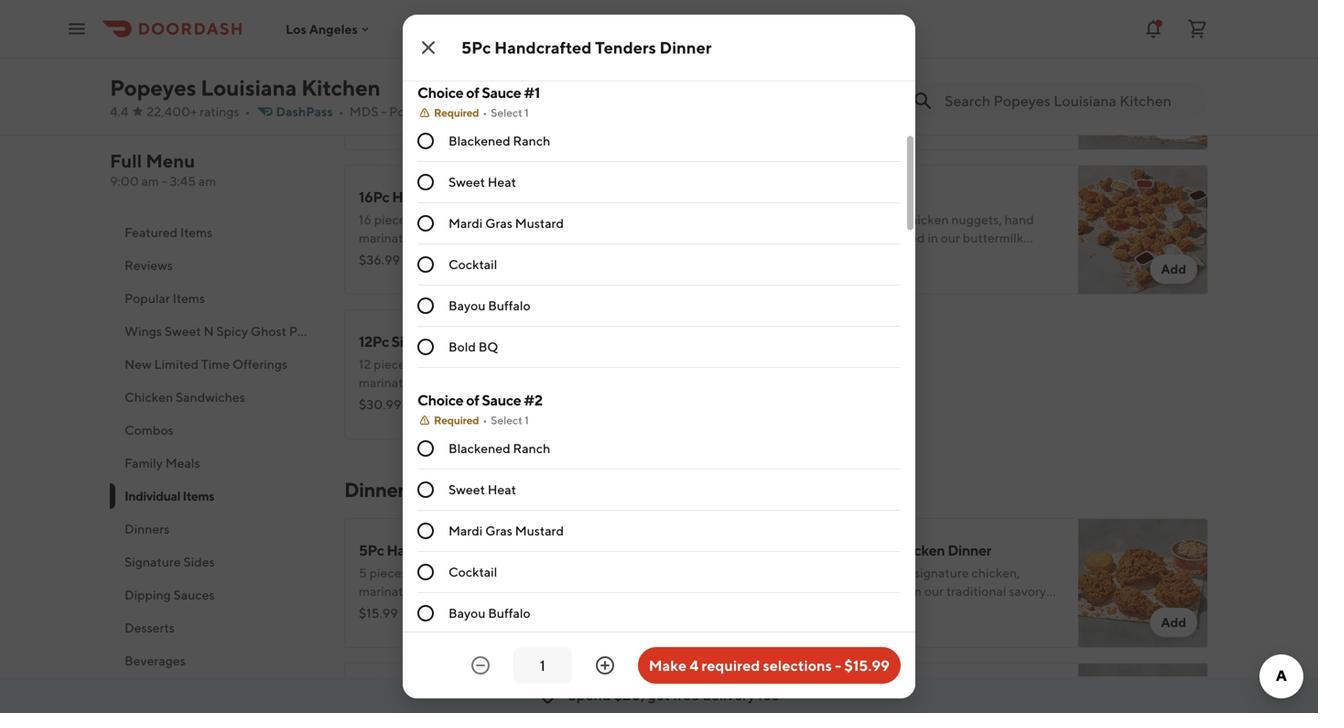 Task type: describe. For each thing, give the bounding box(es) containing it.
family meals
[[125, 456, 200, 471]]

add button for 4pc signature chicken dinner
[[1151, 608, 1198, 637]]

ghost
[[251, 324, 287, 339]]

4pc
[[799, 542, 824, 559]]

fee
[[759, 686, 780, 704]]

reviews button
[[110, 249, 322, 282]]

5pc inside dialog
[[462, 38, 491, 57]]

sauce for #1
[[482, 84, 521, 101]]

beverages
[[125, 654, 186, 669]]

tenders for $36.99
[[477, 188, 528, 206]]

bold bq
[[449, 339, 499, 354]]

hand inside the 36pc nuggets 36 juicy bite sized chicken nuggets, hand battered and breaded in our buttermilk coating and fried until golden brown. includes dipping sauce.
[[1005, 212, 1035, 227]]

12 juicy bite sized chicken nuggets, hand battered and breaded in our buttermilk coating and fried until golden brown. includes dipping sauce.
[[799, 67, 1063, 137]]

breaded inside 12 juicy bite sized chicken nuggets, hand battered and breaded in our buttermilk coating and fried until golden brown. includes dipping sauce.
[[877, 86, 926, 101]]

sides
[[184, 555, 215, 570]]

0 vertical spatial $15.99
[[359, 606, 398, 621]]

12pc signature chicken image
[[639, 310, 769, 440]]

sweet heat for #1
[[449, 174, 517, 190]]

individual
[[125, 489, 180, 504]]

handcrafted inside dialog
[[495, 38, 592, 57]]

our inside the 36pc nuggets 36 juicy bite sized chicken nuggets, hand battered and breaded in our buttermilk coating and fried until golden brown. includes dipping sauce.
[[941, 230, 961, 245]]

tenders for $30.99
[[476, 44, 528, 61]]

sized inside the 36pc nuggets 36 juicy bite sized chicken nuggets, hand battered and breaded in our buttermilk coating and fried until golden brown. includes dipping sauce.
[[871, 212, 901, 227]]

1 vertical spatial spicy
[[799, 686, 834, 704]]

0 vertical spatial kitchen
[[301, 75, 381, 101]]

12pc for 12pc handcrafted tenders
[[359, 44, 389, 61]]

buffalo for #1
[[488, 298, 531, 313]]

dipping sauces
[[125, 588, 215, 603]]

1 for #2
[[525, 414, 529, 427]]

make 4 required selections - $15.99
[[649, 657, 890, 675]]

signature sides button
[[110, 546, 322, 579]]

notification bell image
[[1143, 18, 1165, 40]]

handcrafted for $15.99
[[387, 542, 469, 559]]

open menu image
[[66, 18, 88, 40]]

sandwich
[[893, 686, 956, 704]]

0 horizontal spatial louisiana
[[201, 75, 297, 101]]

handcrafted for $36.99
[[392, 188, 474, 206]]

5pc handcrafted tenders dinner inside dialog
[[462, 38, 712, 57]]

signature for 12pc
[[392, 333, 455, 350]]

dinner inside dialog
[[660, 38, 712, 57]]

nuggets
[[834, 188, 891, 206]]

tenders inside the 5pc handcrafted tenders dinner dialog
[[595, 38, 657, 57]]

choice of sauce #1
[[418, 84, 540, 101]]

full
[[110, 150, 142, 172]]

required
[[702, 657, 760, 675]]

choice of sauce #2 group
[[418, 390, 901, 676]]

cocktail radio for choice of sauce #2
[[418, 564, 434, 581]]

blackened ranch radio for choice of sauce #2
[[418, 441, 434, 457]]

bayou buffalo for #2
[[449, 606, 531, 621]]

dipping inside 12 juicy bite sized chicken nuggets, hand battered and breaded in our buttermilk coating and fried until golden brown. includes dipping sauce.
[[799, 122, 843, 137]]

12pc handcrafted tenders
[[359, 44, 528, 61]]

36pc
[[799, 188, 832, 206]]

$30.99 for signature
[[359, 397, 402, 412]]

signature inside button
[[125, 555, 181, 570]]

12pc signature chicken
[[359, 333, 511, 350]]

$15.99 inside make 4 required selections - $15.99 button
[[845, 657, 890, 675]]

9:00
[[110, 174, 139, 189]]

Mardi Gras Mustard radio
[[418, 523, 434, 539]]

brown. inside 12 juicy bite sized chicken nuggets, hand battered and breaded in our buttermilk coating and fried until golden brown. includes dipping sauce.
[[971, 104, 1011, 119]]

wings sweet n spicy ghost pepper
[[125, 324, 332, 339]]

sandwiches
[[176, 390, 245, 405]]

signature for 3pc
[[386, 686, 449, 704]]

combos
[[125, 423, 174, 438]]

battered inside 12 juicy bite sized chicken nuggets, hand battered and breaded in our buttermilk coating and fried until golden brown. includes dipping sauce.
[[799, 86, 849, 101]]

- for full
[[162, 174, 167, 189]]

sized inside 12 juicy bite sized chicken nuggets, hand battered and breaded in our buttermilk coating and fried until golden brown. includes dipping sauce.
[[868, 67, 898, 82]]

dinner for 5pc handcrafted tenders dinner image
[[525, 542, 569, 559]]

Bayou Buffalo radio
[[418, 605, 434, 622]]

juicy inside the 36pc nuggets 36 juicy bite sized chicken nuggets, hand battered and breaded in our buttermilk coating and fried until golden brown. includes dipping sauce.
[[816, 212, 843, 227]]

dashpass
[[276, 104, 333, 119]]

dinner for '3pc signature chicken dinner' image
[[508, 686, 552, 704]]

items for individual items
[[183, 489, 214, 504]]

bayou for choice of sauce #1
[[449, 298, 486, 313]]

4
[[690, 657, 699, 675]]

3pc signature chicken dinner
[[359, 686, 552, 704]]

36
[[799, 212, 814, 227]]

8pc nuggets image
[[639, 0, 769, 5]]

mds
[[350, 104, 379, 119]]

wings sweet n spicy ghost pepper button
[[110, 315, 332, 348]]

featured items
[[125, 225, 213, 240]]

popular items
[[125, 291, 205, 306]]

Item Search search field
[[945, 91, 1194, 111]]

1 am from the left
[[141, 174, 159, 189]]

dipping
[[125, 588, 171, 603]]

ranch for #1
[[513, 133, 551, 148]]

desserts
[[125, 621, 175, 636]]

required for choice of sauce #1
[[434, 106, 479, 119]]

Mardi Gras Mustard radio
[[418, 215, 434, 232]]

tenders for $15.99
[[471, 542, 523, 559]]

0 horizontal spatial 5pc
[[359, 542, 384, 559]]

signature sides
[[125, 555, 215, 570]]

time
[[201, 357, 230, 372]]

individual items
[[125, 489, 214, 504]]

blackened for #2
[[449, 441, 511, 456]]

in inside the 36pc nuggets 36 juicy bite sized chicken nuggets, hand battered and breaded in our buttermilk coating and fried until golden brown. includes dipping sauce.
[[928, 230, 939, 245]]

family
[[125, 456, 163, 471]]

blackened inside "group"
[[449, 32, 511, 47]]

spicy inside button
[[216, 324, 248, 339]]

sauce. inside the 36pc nuggets 36 juicy bite sized chicken nuggets, hand battered and breaded in our buttermilk coating and fried until golden brown. includes dipping sauce.
[[846, 267, 882, 282]]

popular items button
[[110, 282, 322, 315]]

choice of sauce #2
[[418, 392, 543, 409]]

$36.99
[[359, 252, 400, 267]]

chicken inside the 36pc nuggets 36 juicy bite sized chicken nuggets, hand battered and breaded in our buttermilk coating and fried until golden brown. includes dipping sauce.
[[904, 212, 949, 227]]

includes inside the 36pc nuggets 36 juicy bite sized chicken nuggets, hand battered and breaded in our buttermilk coating and fried until golden brown. includes dipping sauce.
[[1014, 249, 1063, 264]]

sauces
[[174, 588, 215, 603]]

includes inside 12 juicy bite sized chicken nuggets, hand battered and breaded in our buttermilk coating and fried until golden brown. includes dipping sauce.
[[1014, 104, 1063, 119]]

#1
[[524, 84, 540, 101]]

buttermilk inside 12 juicy bite sized chicken nuggets, hand battered and breaded in our buttermilk coating and fried until golden brown. includes dipping sauce.
[[963, 86, 1024, 101]]

meals
[[165, 456, 200, 471]]

nuggets, inside 12 juicy bite sized chicken nuggets, hand battered and breaded in our buttermilk coating and fried until golden brown. includes dipping sauce.
[[949, 67, 1000, 82]]

featured
[[125, 225, 178, 240]]

hand inside 12 juicy bite sized chicken nuggets, hand battered and breaded in our buttermilk coating and fried until golden brown. includes dipping sauce.
[[1002, 67, 1032, 82]]

blackened ranch for #1
[[449, 133, 551, 148]]

brown. inside the 36pc nuggets 36 juicy bite sized chicken nuggets, hand battered and breaded in our buttermilk coating and fried until golden brown. includes dipping sauce.
[[971, 249, 1011, 264]]

spend $20, get free delivery fee
[[568, 686, 780, 704]]

new
[[125, 357, 152, 372]]

family meals button
[[110, 447, 322, 480]]

3:45
[[170, 174, 196, 189]]

until inside 12 juicy bite sized chicken nuggets, hand battered and breaded in our buttermilk coating and fried until golden brown. includes dipping sauce.
[[899, 104, 926, 119]]

mardi gras mustard for #1
[[449, 216, 564, 231]]

items for popular items
[[173, 291, 205, 306]]

beverages button
[[110, 645, 322, 678]]

dipping inside the 36pc nuggets 36 juicy bite sized chicken nuggets, hand battered and breaded in our buttermilk coating and fried until golden brown. includes dipping sauce.
[[799, 267, 843, 282]]

dipping sauces button
[[110, 579, 322, 612]]

in inside 12 juicy bite sized chicken nuggets, hand battered and breaded in our buttermilk coating and fried until golden brown. includes dipping sauce.
[[928, 86, 939, 101]]

bayou for choice of sauce #2
[[449, 606, 486, 621]]

0 items, open order cart image
[[1187, 18, 1209, 40]]

22,400+
[[147, 104, 197, 119]]

4pc signature chicken dinner image
[[1079, 518, 1209, 648]]

- for make
[[836, 657, 842, 675]]

increase quantity by 1 image
[[594, 655, 616, 677]]

1 horizontal spatial dinners
[[344, 478, 413, 502]]

1 horizontal spatial kitchen
[[500, 104, 545, 119]]

1 horizontal spatial popeyes
[[389, 104, 439, 119]]

los
[[286, 21, 307, 36]]

offerings
[[233, 357, 288, 372]]

select for #2
[[491, 414, 523, 427]]

los angeles
[[286, 21, 358, 36]]

mardi for choice of sauce #1
[[449, 216, 483, 231]]

signature for 4pc
[[826, 542, 889, 559]]

delivery
[[703, 686, 756, 704]]

chicken for 12pc signature chicken
[[457, 333, 511, 350]]

#2
[[524, 392, 543, 409]]

choice of sauce #1 group
[[418, 82, 901, 368]]

• select 1 for #2
[[483, 414, 529, 427]]

cocktail for #2
[[449, 565, 498, 580]]

3pc
[[359, 686, 384, 704]]

chicken for 3pc signature chicken dinner
[[452, 686, 505, 704]]

sweet for choice of sauce #2
[[449, 482, 485, 497]]

bayou buffalo for #1
[[449, 298, 531, 313]]

4pc signature chicken dinner
[[799, 542, 992, 559]]

pepper
[[289, 324, 332, 339]]

featured items button
[[110, 216, 322, 249]]

spicy chicken sandwich dinner
[[799, 686, 1002, 704]]

n
[[204, 324, 214, 339]]

fried inside 12 juicy bite sized chicken nuggets, hand battered and breaded in our buttermilk coating and fried until golden brown. includes dipping sauce.
[[870, 104, 897, 119]]

new limited time offerings
[[125, 357, 288, 372]]

chicken sandwiches button
[[110, 381, 322, 414]]

sauce. inside 12 juicy bite sized chicken nuggets, hand battered and breaded in our buttermilk coating and fried until golden brown. includes dipping sauce.
[[846, 122, 882, 137]]

1 add from the top
[[1162, 117, 1187, 132]]

desserts button
[[110, 612, 322, 645]]



Task type: locate. For each thing, give the bounding box(es) containing it.
fried
[[870, 104, 897, 119], [870, 249, 897, 264]]

1 vertical spatial louisiana
[[442, 104, 497, 119]]

sweet inside choice of sauce #2 group
[[449, 482, 485, 497]]

12pc for 12pc signature chicken
[[359, 333, 389, 350]]

1 down #1
[[525, 106, 529, 119]]

1 vertical spatial sauce.
[[846, 267, 882, 282]]

2 mustard from the top
[[515, 523, 564, 539]]

2 bayou from the top
[[449, 606, 486, 621]]

1 breaded from the top
[[877, 86, 926, 101]]

louisiana down choice of sauce #1
[[442, 104, 497, 119]]

36pc nuggets 36 juicy bite sized chicken nuggets, hand battered and breaded in our buttermilk coating and fried until golden brown. includes dipping sauce.
[[799, 188, 1063, 282]]

until inside the 36pc nuggets 36 juicy bite sized chicken nuggets, hand battered and breaded in our buttermilk coating and fried until golden brown. includes dipping sauce.
[[899, 249, 926, 264]]

1 vertical spatial mardi
[[449, 523, 483, 539]]

handcrafted for $30.99
[[392, 44, 474, 61]]

1 choice from the top
[[418, 84, 464, 101]]

3 add from the top
[[1162, 615, 1187, 630]]

make 4 required selections - $15.99 button
[[638, 648, 901, 684]]

0 vertical spatial sized
[[868, 67, 898, 82]]

fried up nuggets
[[870, 104, 897, 119]]

2 dipping from the top
[[799, 267, 843, 282]]

heat right sweet heat radio
[[488, 174, 517, 190]]

1 vertical spatial cocktail radio
[[418, 564, 434, 581]]

handcrafted up mardi gras mustard option
[[392, 188, 474, 206]]

mardi right mardi gras mustard radio at the bottom left of page
[[449, 523, 483, 539]]

$15.99 up spicy chicken sandwich dinner on the bottom of the page
[[845, 657, 890, 675]]

3pc signature chicken dinner image
[[639, 663, 769, 713]]

1 12pc from the top
[[359, 44, 389, 61]]

cocktail for #1
[[449, 257, 498, 272]]

• inside choice of sauce #1 group
[[483, 106, 488, 119]]

bite down nuggets
[[846, 212, 869, 227]]

bite
[[843, 67, 866, 82], [846, 212, 869, 227]]

mardi down 16pc handcrafted tenders
[[449, 216, 483, 231]]

2 breaded from the top
[[877, 230, 926, 245]]

0 vertical spatial louisiana
[[201, 75, 297, 101]]

1 bayou buffalo from the top
[[449, 298, 531, 313]]

select inside choice of sauce #1 group
[[491, 106, 523, 119]]

mustard for choice of sauce #1
[[515, 216, 564, 231]]

coating down 12
[[799, 104, 842, 119]]

- left 3:45
[[162, 174, 167, 189]]

0 vertical spatial of
[[466, 84, 479, 101]]

1 vertical spatial -
[[162, 174, 167, 189]]

1 vertical spatial sweet
[[165, 324, 201, 339]]

0 vertical spatial golden
[[928, 104, 969, 119]]

bayou buffalo inside choice of sauce #1 group
[[449, 298, 531, 313]]

1 horizontal spatial louisiana
[[442, 104, 497, 119]]

0 vertical spatial 5pc
[[462, 38, 491, 57]]

1 sauce. from the top
[[846, 122, 882, 137]]

0 vertical spatial battered
[[799, 86, 849, 101]]

- right mds
[[381, 104, 387, 119]]

0 vertical spatial bite
[[843, 67, 866, 82]]

1 vertical spatial buffalo
[[488, 606, 531, 621]]

1 includes from the top
[[1014, 104, 1063, 119]]

heat right sweet heat option
[[488, 482, 517, 497]]

1 vertical spatial coating
[[799, 249, 842, 264]]

1 vertical spatial kitchen
[[500, 104, 545, 119]]

kitchen down #1
[[500, 104, 545, 119]]

1 vertical spatial breaded
[[877, 230, 926, 245]]

cocktail radio down mardi gras mustard radio at the bottom left of page
[[418, 564, 434, 581]]

2 until from the top
[[899, 249, 926, 264]]

1 vertical spatial of
[[466, 392, 479, 409]]

buffalo up bq
[[488, 298, 531, 313]]

2 golden from the top
[[928, 249, 969, 264]]

1 vertical spatial battered
[[799, 230, 849, 245]]

dinner for "spicy chicken sandwich dinner" image
[[958, 686, 1002, 704]]

2 battered from the top
[[799, 230, 849, 245]]

1 bayou from the top
[[449, 298, 486, 313]]

free
[[673, 686, 700, 704]]

mardi gras mustard for #2
[[449, 523, 564, 539]]

0 vertical spatial mardi gras mustard
[[449, 216, 564, 231]]

breaded
[[877, 86, 926, 101], [877, 230, 926, 245]]

cocktail radio inside choice of sauce #1 group
[[418, 256, 434, 273]]

bite inside the 36pc nuggets 36 juicy bite sized chicken nuggets, hand battered and breaded in our buttermilk coating and fried until golden brown. includes dipping sauce.
[[846, 212, 869, 227]]

Sweet Heat radio
[[418, 482, 434, 498]]

22,400+ ratings •
[[147, 104, 250, 119]]

cocktail inside choice of sauce #2 group
[[449, 565, 498, 580]]

of inside choice of sauce #1 group
[[466, 84, 479, 101]]

dinners left sweet heat option
[[344, 478, 413, 502]]

dinners
[[344, 478, 413, 502], [125, 522, 170, 537]]

gras inside choice of sauce #1 group
[[486, 216, 513, 231]]

sweet inside choice of sauce #1 group
[[449, 174, 485, 190]]

golden
[[928, 104, 969, 119], [928, 249, 969, 264]]

2 sauce from the top
[[482, 392, 521, 409]]

2 includes from the top
[[1014, 249, 1063, 264]]

dinner for 4pc signature chicken dinner image
[[948, 542, 992, 559]]

blackened group
[[418, 0, 901, 60]]

buffalo for #2
[[488, 606, 531, 621]]

0 vertical spatial 5pc handcrafted tenders dinner
[[462, 38, 712, 57]]

3 add button from the top
[[1151, 608, 1198, 637]]

mardi gras mustard right mardi gras mustard radio at the bottom left of page
[[449, 523, 564, 539]]

Current quantity is 1 number field
[[525, 656, 561, 676]]

0 vertical spatial required
[[434, 106, 479, 119]]

1 vertical spatial chicken
[[904, 212, 949, 227]]

5pc handcrafted tenders dinner dialog
[[403, 0, 916, 699]]

sweet left n
[[165, 324, 201, 339]]

new limited time offerings button
[[110, 348, 322, 381]]

1 sweet heat from the top
[[449, 174, 517, 190]]

chicken
[[901, 67, 947, 82], [904, 212, 949, 227]]

juicy right 12
[[813, 67, 841, 82]]

1 vertical spatial 5pc handcrafted tenders dinner
[[359, 542, 569, 559]]

ratings
[[200, 104, 239, 119]]

1 in from the top
[[928, 86, 939, 101]]

fried down nuggets
[[870, 249, 897, 264]]

0 vertical spatial sauce.
[[846, 122, 882, 137]]

Cocktail radio
[[418, 256, 434, 273], [418, 564, 434, 581]]

blackened ranch radio inside choice of sauce #2 group
[[418, 441, 434, 457]]

0 vertical spatial 12pc
[[359, 44, 389, 61]]

2 blackened ranch radio from the top
[[418, 441, 434, 457]]

blackened inside choice of sauce #1 group
[[449, 133, 511, 148]]

1 fried from the top
[[870, 104, 897, 119]]

1 vertical spatial $15.99
[[845, 657, 890, 675]]

5pc handcrafted tenders dinner image
[[639, 518, 769, 648]]

spicy down selections
[[799, 686, 834, 704]]

mardi gras mustard inside choice of sauce #1 group
[[449, 216, 564, 231]]

2 12pc from the top
[[359, 333, 389, 350]]

handcrafted
[[495, 38, 592, 57], [392, 44, 474, 61], [392, 188, 474, 206], [387, 542, 469, 559]]

get
[[648, 686, 670, 704]]

1 heat from the top
[[488, 174, 517, 190]]

required inside choice of sauce #1 group
[[434, 106, 479, 119]]

0 horizontal spatial spicy
[[216, 324, 248, 339]]

2 required from the top
[[434, 414, 479, 427]]

louisiana
[[201, 75, 297, 101], [442, 104, 497, 119]]

of
[[466, 84, 479, 101], [466, 392, 479, 409]]

1 blackened ranch radio from the top
[[418, 133, 434, 149]]

popeyes up 22,400+
[[110, 75, 196, 101]]

add button for 36pc nuggets
[[1151, 255, 1198, 284]]

0 vertical spatial $30.99
[[359, 108, 402, 123]]

handcrafted up "mds - popeyes louisiana kitchen"
[[392, 44, 474, 61]]

angeles
[[309, 21, 358, 36]]

1 blackened ranch from the top
[[449, 133, 551, 148]]

blackened for #1
[[449, 133, 511, 148]]

spicy chicken sandwich dinner image
[[1079, 663, 1209, 713]]

0 vertical spatial nuggets,
[[949, 67, 1000, 82]]

los angeles button
[[286, 21, 373, 36]]

5pc
[[462, 38, 491, 57], [359, 542, 384, 559]]

2 vertical spatial add button
[[1151, 608, 1198, 637]]

$30.99 for handcrafted
[[359, 108, 402, 123]]

bite inside 12 juicy bite sized chicken nuggets, hand battered and breaded in our buttermilk coating and fried until golden brown. includes dipping sauce.
[[843, 67, 866, 82]]

blackened ranch radio inside choice of sauce #1 group
[[418, 133, 434, 149]]

gras for #2
[[486, 523, 513, 539]]

5pc handcrafted tenders dinner
[[462, 38, 712, 57], [359, 542, 569, 559]]

1 vertical spatial 12pc
[[359, 333, 389, 350]]

battered down 12
[[799, 86, 849, 101]]

juicy right 36
[[816, 212, 843, 227]]

choice for choice of sauce #1
[[418, 84, 464, 101]]

1 blackened from the top
[[449, 32, 511, 47]]

- inside button
[[836, 657, 842, 675]]

blackened ranch down choice of sauce #1
[[449, 133, 551, 148]]

• select 1 down choice of sauce #2
[[483, 414, 529, 427]]

required for choice of sauce #2
[[434, 414, 479, 427]]

mustard for choice of sauce #2
[[515, 523, 564, 539]]

Sweet Heat radio
[[418, 174, 434, 191]]

16pc handcrafted tenders image
[[639, 165, 769, 295]]

sweet for choice of sauce #1
[[449, 174, 485, 190]]

1 horizontal spatial $15.99
[[845, 657, 890, 675]]

heat inside choice of sauce #2 group
[[488, 482, 517, 497]]

popeyes louisiana kitchen
[[110, 75, 381, 101]]

sauce
[[482, 84, 521, 101], [482, 392, 521, 409]]

menu
[[146, 150, 195, 172]]

close 5pc handcrafted tenders dinner image
[[418, 37, 440, 59]]

sized
[[868, 67, 898, 82], [871, 212, 901, 227]]

bayou
[[449, 298, 486, 313], [449, 606, 486, 621]]

selections
[[763, 657, 833, 675]]

bayou inside choice of sauce #1 group
[[449, 298, 486, 313]]

popeyes right mds
[[389, 104, 439, 119]]

mustard inside choice of sauce #1 group
[[515, 216, 564, 231]]

0 vertical spatial our
[[941, 86, 961, 101]]

1 mardi gras mustard from the top
[[449, 216, 564, 231]]

buffalo inside choice of sauce #2 group
[[488, 606, 531, 621]]

• select 1
[[483, 106, 529, 119], [483, 414, 529, 427]]

required down choice of sauce #1
[[434, 106, 479, 119]]

items inside button
[[173, 291, 205, 306]]

chicken for 4pc signature chicken dinner
[[892, 542, 946, 559]]

2 buffalo from the top
[[488, 606, 531, 621]]

mustard inside choice of sauce #2 group
[[515, 523, 564, 539]]

select down choice of sauce #2
[[491, 414, 523, 427]]

sweet inside button
[[165, 324, 201, 339]]

bayou buffalo up bq
[[449, 298, 531, 313]]

1 inside group
[[525, 106, 529, 119]]

1 horizontal spatial spicy
[[799, 686, 834, 704]]

blackened ranch inside choice of sauce #1 group
[[449, 133, 551, 148]]

1 vertical spatial cocktail
[[449, 565, 498, 580]]

buttermilk inside the 36pc nuggets 36 juicy bite sized chicken nuggets, hand battered and breaded in our buttermilk coating and fried until golden brown. includes dipping sauce.
[[963, 230, 1024, 245]]

golden inside 12 juicy bite sized chicken nuggets, hand battered and breaded in our buttermilk coating and fried until golden brown. includes dipping sauce.
[[928, 104, 969, 119]]

add for 36pc nuggets
[[1162, 261, 1187, 277]]

reviews
[[125, 258, 173, 273]]

bayou buffalo up the decrease quantity by 1 icon
[[449, 606, 531, 621]]

blackened ranch radio down "mds - popeyes louisiana kitchen"
[[418, 133, 434, 149]]

• left mds
[[339, 104, 344, 119]]

items up reviews button
[[180, 225, 213, 240]]

2 fried from the top
[[870, 249, 897, 264]]

signature right '3pc'
[[386, 686, 449, 704]]

1 golden from the top
[[928, 104, 969, 119]]

battered down 36
[[799, 230, 849, 245]]

juicy inside 12 juicy bite sized chicken nuggets, hand battered and breaded in our buttermilk coating and fried until golden brown. includes dipping sauce.
[[813, 67, 841, 82]]

dinners down the individual
[[125, 522, 170, 537]]

0 vertical spatial blackened ranch
[[449, 133, 551, 148]]

signature up dipping
[[125, 555, 181, 570]]

-
[[381, 104, 387, 119], [162, 174, 167, 189], [836, 657, 842, 675]]

sweet heat right sweet heat option
[[449, 482, 517, 497]]

4.4
[[110, 104, 129, 119]]

Blackened Ranch radio
[[418, 133, 434, 149], [418, 441, 434, 457]]

1 buffalo from the top
[[488, 298, 531, 313]]

0 horizontal spatial popeyes
[[110, 75, 196, 101]]

0 vertical spatial breaded
[[877, 86, 926, 101]]

cocktail radio for choice of sauce #1
[[418, 256, 434, 273]]

buttermilk
[[963, 86, 1024, 101], [963, 230, 1024, 245]]

2 bayou buffalo from the top
[[449, 606, 531, 621]]

mardi gras mustard inside choice of sauce #2 group
[[449, 523, 564, 539]]

chicken
[[457, 333, 511, 350], [125, 390, 173, 405], [892, 542, 946, 559], [452, 686, 505, 704], [836, 686, 890, 704]]

signature
[[392, 333, 455, 350], [826, 542, 889, 559], [125, 555, 181, 570], [386, 686, 449, 704]]

cocktail
[[449, 257, 498, 272], [449, 565, 498, 580]]

choice up "mds - popeyes louisiana kitchen"
[[418, 84, 464, 101]]

1 mustard from the top
[[515, 216, 564, 231]]

Bayou Buffalo radio
[[418, 298, 434, 314]]

1 vertical spatial heat
[[488, 482, 517, 497]]

cocktail radio up bayou buffalo radio
[[418, 256, 434, 273]]

am right 3:45
[[199, 174, 216, 189]]

0 vertical spatial -
[[381, 104, 387, 119]]

0 vertical spatial gras
[[486, 216, 513, 231]]

blackened inside choice of sauce #2 group
[[449, 441, 511, 456]]

bold
[[449, 339, 476, 354]]

blackened down "mds - popeyes louisiana kitchen"
[[449, 133, 511, 148]]

brown.
[[971, 104, 1011, 119], [971, 249, 1011, 264]]

12pc left bold bq option
[[359, 333, 389, 350]]

1 vertical spatial mustard
[[515, 523, 564, 539]]

• select 1 for #1
[[483, 106, 529, 119]]

combos button
[[110, 414, 322, 447]]

5pc handcrafted tenders dinner up #1
[[462, 38, 712, 57]]

items inside button
[[180, 225, 213, 240]]

buffalo up the decrease quantity by 1 icon
[[488, 606, 531, 621]]

1 $30.99 from the top
[[359, 108, 402, 123]]

0 vertical spatial choice
[[418, 84, 464, 101]]

•
[[245, 104, 250, 119], [339, 104, 344, 119], [483, 106, 488, 119], [483, 414, 488, 427]]

1 vertical spatial golden
[[928, 249, 969, 264]]

0 horizontal spatial am
[[141, 174, 159, 189]]

2 coating from the top
[[799, 249, 842, 264]]

bite right 12
[[843, 67, 866, 82]]

sauce. up nuggets
[[846, 122, 882, 137]]

0 horizontal spatial kitchen
[[301, 75, 381, 101]]

2 brown. from the top
[[971, 249, 1011, 264]]

blackened ranch radio up sweet heat option
[[418, 441, 434, 457]]

bayou inside choice of sauce #2 group
[[449, 606, 486, 621]]

1 our from the top
[[941, 86, 961, 101]]

2 add button from the top
[[1151, 255, 1198, 284]]

12pc handcrafted tenders image
[[639, 20, 769, 150]]

blackened ranch
[[449, 133, 551, 148], [449, 441, 551, 456]]

1 vertical spatial required
[[434, 414, 479, 427]]

juicy
[[813, 67, 841, 82], [816, 212, 843, 227]]

1 gras from the top
[[486, 216, 513, 231]]

1 vertical spatial sauce
[[482, 392, 521, 409]]

chicken inside 12 juicy bite sized chicken nuggets, hand battered and breaded in our buttermilk coating and fried until golden brown. includes dipping sauce.
[[901, 67, 947, 82]]

2 vertical spatial sweet
[[449, 482, 485, 497]]

1 vertical spatial sweet heat
[[449, 482, 517, 497]]

dinners button
[[110, 513, 322, 546]]

kitchen up mds
[[301, 75, 381, 101]]

1 vertical spatial hand
[[1005, 212, 1035, 227]]

0 vertical spatial chicken
[[901, 67, 947, 82]]

sweet right sweet heat radio
[[449, 174, 485, 190]]

sweet heat for #2
[[449, 482, 517, 497]]

ranch for #2
[[513, 441, 551, 456]]

12
[[799, 67, 811, 82]]

• select 1 down #1
[[483, 106, 529, 119]]

2 am from the left
[[199, 174, 216, 189]]

- right selections
[[836, 657, 842, 675]]

0 vertical spatial sweet
[[449, 174, 485, 190]]

0 vertical spatial items
[[180, 225, 213, 240]]

popular
[[125, 291, 170, 306]]

1 for #1
[[525, 106, 529, 119]]

battered inside the 36pc nuggets 36 juicy bite sized chicken nuggets, hand battered and breaded in our buttermilk coating and fried until golden brown. includes dipping sauce.
[[799, 230, 849, 245]]

- inside full menu 9:00 am - 3:45 am
[[162, 174, 167, 189]]

ranch down #1
[[513, 133, 551, 148]]

1 vertical spatial 5pc
[[359, 542, 384, 559]]

dipping down 36
[[799, 267, 843, 282]]

of down bold bq
[[466, 392, 479, 409]]

in
[[928, 86, 939, 101], [928, 230, 939, 245]]

0 vertical spatial bayou
[[449, 298, 486, 313]]

gras down 16pc handcrafted tenders
[[486, 216, 513, 231]]

2 in from the top
[[928, 230, 939, 245]]

0 vertical spatial mustard
[[515, 216, 564, 231]]

0 vertical spatial hand
[[1002, 67, 1032, 82]]

2 1 from the top
[[525, 414, 529, 427]]

$15.99 left bayou buffalo option
[[359, 606, 398, 621]]

2 add from the top
[[1162, 261, 1187, 277]]

and
[[852, 86, 874, 101], [845, 104, 867, 119], [852, 230, 874, 245], [845, 249, 867, 264]]

bayou buffalo
[[449, 298, 531, 313], [449, 606, 531, 621]]

1 vertical spatial in
[[928, 230, 939, 245]]

blackened right close 5pc handcrafted tenders dinner icon
[[449, 32, 511, 47]]

1 1 from the top
[[525, 106, 529, 119]]

choice down bold bq option
[[418, 392, 464, 409]]

1 ranch from the top
[[513, 133, 551, 148]]

kitchen
[[301, 75, 381, 101], [500, 104, 545, 119]]

1 cocktail radio from the top
[[418, 256, 434, 273]]

1 cocktail from the top
[[449, 257, 498, 272]]

1 required from the top
[[434, 106, 479, 119]]

2 sweet heat from the top
[[449, 482, 517, 497]]

dipping down 12
[[799, 122, 843, 137]]

of up "mds - popeyes louisiana kitchen"
[[466, 84, 479, 101]]

sauce. down nuggets
[[846, 267, 882, 282]]

1 brown. from the top
[[971, 104, 1011, 119]]

chicken sandwiches
[[125, 390, 245, 405]]

2 choice from the top
[[418, 392, 464, 409]]

sweet heat inside choice of sauce #1 group
[[449, 174, 517, 190]]

add button
[[1151, 110, 1198, 139], [1151, 255, 1198, 284], [1151, 608, 1198, 637]]

of for #1
[[466, 84, 479, 101]]

2 vertical spatial items
[[183, 489, 214, 504]]

0 vertical spatial fried
[[870, 104, 897, 119]]

1 vertical spatial until
[[899, 249, 926, 264]]

mardi for choice of sauce #2
[[449, 523, 483, 539]]

sauce for #2
[[482, 392, 521, 409]]

Bold BQ radio
[[418, 339, 434, 355]]

add for 4pc signature chicken dinner
[[1162, 615, 1187, 630]]

1 vertical spatial juicy
[[816, 212, 843, 227]]

gras right mardi gras mustard radio at the bottom left of page
[[486, 523, 513, 539]]

0 vertical spatial blackened
[[449, 32, 511, 47]]

1
[[525, 106, 529, 119], [525, 414, 529, 427]]

gras for #1
[[486, 216, 513, 231]]

tenders
[[595, 38, 657, 57], [476, 44, 528, 61], [477, 188, 528, 206], [471, 542, 523, 559]]

2 $30.99 from the top
[[359, 397, 402, 412]]

1 until from the top
[[899, 104, 926, 119]]

0 vertical spatial • select 1
[[483, 106, 529, 119]]

$20,
[[614, 686, 645, 704]]

Blackened radio
[[418, 31, 434, 48]]

2 buttermilk from the top
[[963, 230, 1024, 245]]

blackened ranch radio for choice of sauce #1
[[418, 133, 434, 149]]

limited
[[154, 357, 199, 372]]

sauce left #1
[[482, 84, 521, 101]]

ranch inside choice of sauce #1 group
[[513, 133, 551, 148]]

sized down nuggets
[[871, 212, 901, 227]]

sweet heat right sweet heat radio
[[449, 174, 517, 190]]

0 vertical spatial ranch
[[513, 133, 551, 148]]

required down choice of sauce #2
[[434, 414, 479, 427]]

2 vertical spatial add
[[1162, 615, 1187, 630]]

of inside choice of sauce #2 group
[[466, 392, 479, 409]]

am right 9:00
[[141, 174, 159, 189]]

coating
[[799, 104, 842, 119], [799, 249, 842, 264]]

sweet heat inside choice of sauce #2 group
[[449, 482, 517, 497]]

select inside choice of sauce #2 group
[[491, 414, 523, 427]]

$30.99 down 12pc signature chicken
[[359, 397, 402, 412]]

1 buttermilk from the top
[[963, 86, 1024, 101]]

full menu 9:00 am - 3:45 am
[[110, 150, 216, 189]]

buffalo inside choice of sauce #1 group
[[488, 298, 531, 313]]

1 dipping from the top
[[799, 122, 843, 137]]

blackened ranch for #2
[[449, 441, 551, 456]]

1 vertical spatial ranch
[[513, 441, 551, 456]]

ranch down #2
[[513, 441, 551, 456]]

1 add button from the top
[[1151, 110, 1198, 139]]

louisiana up ratings
[[201, 75, 297, 101]]

1 vertical spatial 1
[[525, 414, 529, 427]]

spend
[[568, 686, 611, 704]]

0 vertical spatial mardi
[[449, 216, 483, 231]]

1 vertical spatial select
[[491, 414, 523, 427]]

2 mardi gras mustard from the top
[[449, 523, 564, 539]]

bayou buffalo inside choice of sauce #2 group
[[449, 606, 531, 621]]

coating down 36
[[799, 249, 842, 264]]

1 vertical spatial mardi gras mustard
[[449, 523, 564, 539]]

items for featured items
[[180, 225, 213, 240]]

sweet
[[449, 174, 485, 190], [165, 324, 201, 339], [449, 482, 485, 497]]

blackened ranch down choice of sauce #2
[[449, 441, 551, 456]]

1 vertical spatial add button
[[1151, 255, 1198, 284]]

fried inside the 36pc nuggets 36 juicy bite sized chicken nuggets, hand battered and breaded in our buttermilk coating and fried until golden brown. includes dipping sauce.
[[870, 249, 897, 264]]

blackened down choice of sauce #2
[[449, 441, 511, 456]]

ranch inside choice of sauce #2 group
[[513, 441, 551, 456]]

breaded inside the 36pc nuggets 36 juicy bite sized chicken nuggets, hand battered and breaded in our buttermilk coating and fried until golden brown. includes dipping sauce.
[[877, 230, 926, 245]]

1 vertical spatial gras
[[486, 523, 513, 539]]

16pc handcrafted tenders
[[359, 188, 528, 206]]

gras inside choice of sauce #2 group
[[486, 523, 513, 539]]

chicken inside chicken sandwiches button
[[125, 390, 173, 405]]

wings
[[125, 324, 162, 339]]

1 vertical spatial choice
[[418, 392, 464, 409]]

dinners inside dinners button
[[125, 522, 170, 537]]

1 • select 1 from the top
[[483, 106, 529, 119]]

1 of from the top
[[466, 84, 479, 101]]

2 vertical spatial blackened
[[449, 441, 511, 456]]

mardi inside choice of sauce #1 group
[[449, 216, 483, 231]]

1 coating from the top
[[799, 104, 842, 119]]

2 cocktail from the top
[[449, 565, 498, 580]]

coating inside the 36pc nuggets 36 juicy bite sized chicken nuggets, hand battered and breaded in our buttermilk coating and fried until golden brown. includes dipping sauce.
[[799, 249, 842, 264]]

• select 1 inside choice of sauce #1 group
[[483, 106, 529, 119]]

dashpass •
[[276, 104, 344, 119]]

2 ranch from the top
[[513, 441, 551, 456]]

1 vertical spatial • select 1
[[483, 414, 529, 427]]

items down 'meals'
[[183, 489, 214, 504]]

2 blackened from the top
[[449, 133, 511, 148]]

of for #2
[[466, 392, 479, 409]]

1 vertical spatial blackened ranch
[[449, 441, 551, 456]]

handcrafted up #1
[[495, 38, 592, 57]]

16pc
[[359, 188, 390, 206]]

• inside choice of sauce #2 group
[[483, 414, 488, 427]]

select for #1
[[491, 106, 523, 119]]

blackened ranch inside choice of sauce #2 group
[[449, 441, 551, 456]]

0 horizontal spatial -
[[162, 174, 167, 189]]

make
[[649, 657, 687, 675]]

2 • select 1 from the top
[[483, 414, 529, 427]]

36pc nuggets image
[[1079, 165, 1209, 295]]

signature right 4pc
[[826, 542, 889, 559]]

2 vertical spatial -
[[836, 657, 842, 675]]

1 battered from the top
[[799, 86, 849, 101]]

handcrafted down mardi gras mustard radio at the bottom left of page
[[387, 542, 469, 559]]

heat inside choice of sauce #1 group
[[488, 174, 517, 190]]

mardi inside choice of sauce #2 group
[[449, 523, 483, 539]]

0 vertical spatial coating
[[799, 104, 842, 119]]

2 select from the top
[[491, 414, 523, 427]]

mds - popeyes louisiana kitchen
[[350, 104, 545, 119]]

0 vertical spatial in
[[928, 86, 939, 101]]

1 vertical spatial nuggets,
[[952, 212, 1003, 227]]

mardi gras mustard down 16pc handcrafted tenders
[[449, 216, 564, 231]]

2 cocktail radio from the top
[[418, 564, 434, 581]]

items
[[180, 225, 213, 240], [173, 291, 205, 306], [183, 489, 214, 504]]

sweet right sweet heat option
[[449, 482, 485, 497]]

heat for #2
[[488, 482, 517, 497]]

• down choice of sauce #1
[[483, 106, 488, 119]]

3 blackened from the top
[[449, 441, 511, 456]]

nuggets, inside the 36pc nuggets 36 juicy bite sized chicken nuggets, hand battered and breaded in our buttermilk coating and fried until golden brown. includes dipping sauce.
[[952, 212, 1003, 227]]

cocktail radio inside choice of sauce #2 group
[[418, 564, 434, 581]]

2 gras from the top
[[486, 523, 513, 539]]

0 vertical spatial sauce
[[482, 84, 521, 101]]

2 of from the top
[[466, 392, 479, 409]]

1 vertical spatial $30.99
[[359, 397, 402, 412]]

2 heat from the top
[[488, 482, 517, 497]]

golden inside the 36pc nuggets 36 juicy bite sized chicken nuggets, hand battered and breaded in our buttermilk coating and fried until golden brown. includes dipping sauce.
[[928, 249, 969, 264]]

2 sauce. from the top
[[846, 267, 882, 282]]

1 vertical spatial popeyes
[[389, 104, 439, 119]]

0 vertical spatial juicy
[[813, 67, 841, 82]]

1 sauce from the top
[[482, 84, 521, 101]]

0 vertical spatial buffalo
[[488, 298, 531, 313]]

select down choice of sauce #1
[[491, 106, 523, 119]]

0 vertical spatial popeyes
[[110, 75, 196, 101]]

bq
[[479, 339, 499, 354]]

bayou right bayou buffalo radio
[[449, 298, 486, 313]]

bayou right bayou buffalo option
[[449, 606, 486, 621]]

• select 1 inside choice of sauce #2 group
[[483, 414, 529, 427]]

$30.99 right dashpass •
[[359, 108, 402, 123]]

0 vertical spatial 1
[[525, 106, 529, 119]]

• down choice of sauce #2
[[483, 414, 488, 427]]

sized right 12
[[868, 67, 898, 82]]

1 vertical spatial includes
[[1014, 249, 1063, 264]]

items up n
[[173, 291, 205, 306]]

our inside 12 juicy bite sized chicken nuggets, hand battered and breaded in our buttermilk coating and fried until golden brown. includes dipping sauce.
[[941, 86, 961, 101]]

spicy right n
[[216, 324, 248, 339]]

heat for #1
[[488, 174, 517, 190]]

$30.99
[[359, 108, 402, 123], [359, 397, 402, 412]]

1 select from the top
[[491, 106, 523, 119]]

2 blackened ranch from the top
[[449, 441, 551, 456]]

cocktail inside choice of sauce #1 group
[[449, 257, 498, 272]]

0 vertical spatial cocktail
[[449, 257, 498, 272]]

1 inside choice of sauce #2 group
[[525, 414, 529, 427]]

2 our from the top
[[941, 230, 961, 245]]

5pc handcrafted tenders dinner down mardi gras mustard radio at the bottom left of page
[[359, 542, 569, 559]]

12pc nuggets image
[[1079, 20, 1209, 150]]

1 down #2
[[525, 414, 529, 427]]

2 mardi from the top
[[449, 523, 483, 539]]

decrease quantity by 1 image
[[470, 655, 492, 677]]

signature down bayou buffalo radio
[[392, 333, 455, 350]]

1 vertical spatial bayou buffalo
[[449, 606, 531, 621]]

choice for choice of sauce #2
[[418, 392, 464, 409]]

• down popeyes louisiana kitchen
[[245, 104, 250, 119]]

required
[[434, 106, 479, 119], [434, 414, 479, 427]]

1 vertical spatial blackened
[[449, 133, 511, 148]]

coating inside 12 juicy bite sized chicken nuggets, hand battered and breaded in our buttermilk coating and fried until golden brown. includes dipping sauce.
[[799, 104, 842, 119]]

12pc down "los angeles" popup button
[[359, 44, 389, 61]]

1 mardi from the top
[[449, 216, 483, 231]]

required inside choice of sauce #2 group
[[434, 414, 479, 427]]

dinner
[[660, 38, 712, 57], [525, 542, 569, 559], [948, 542, 992, 559], [508, 686, 552, 704], [958, 686, 1002, 704]]

sauce left #2
[[482, 392, 521, 409]]



Task type: vqa. For each thing, say whether or not it's contained in the screenshot.
Previous button of carousel icon associated with the bottommost Next Button Of Carousel icon
no



